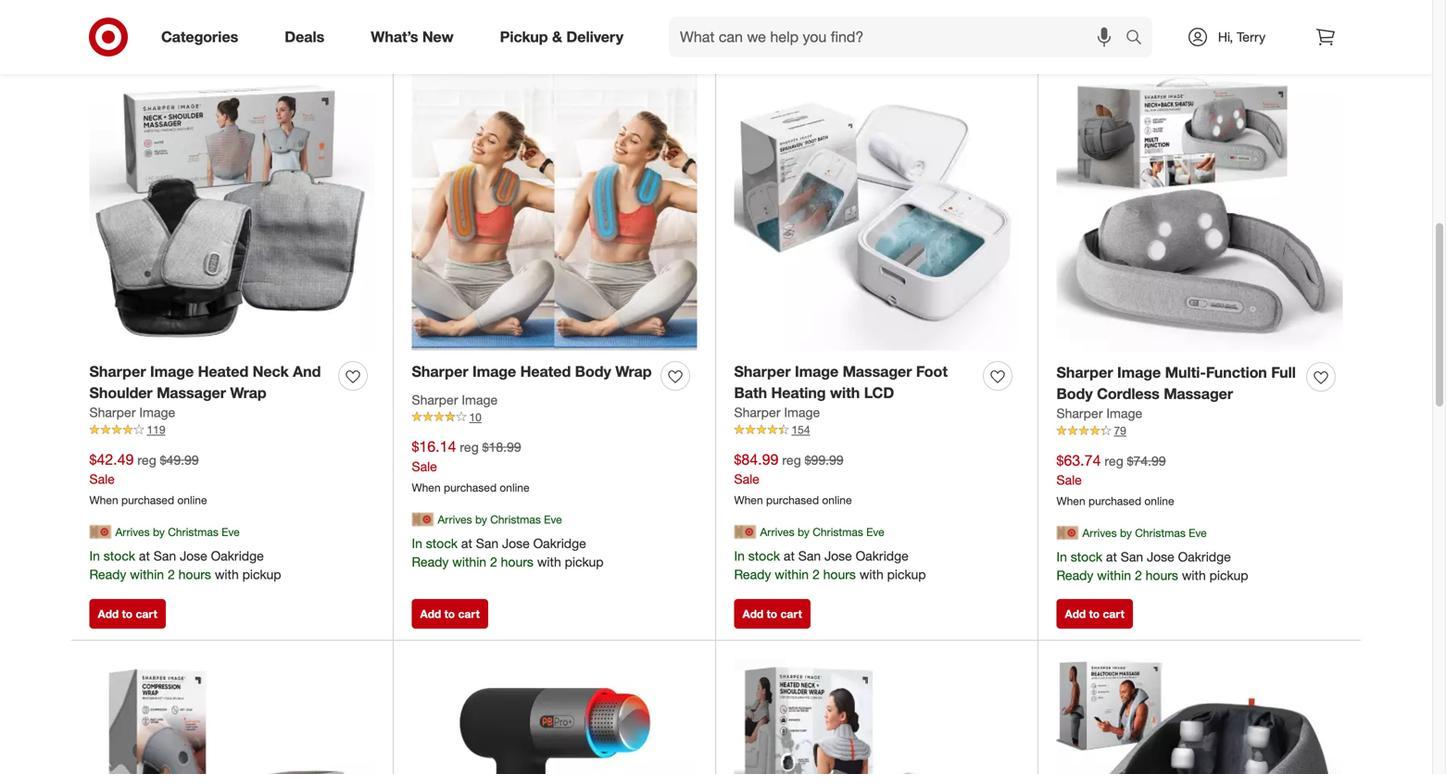 Task type: describe. For each thing, give the bounding box(es) containing it.
deals
[[285, 28, 324, 46]]

sharper image heated body wrap link
[[412, 361, 652, 382]]

christmas for $16.14
[[490, 513, 541, 526]]

sharper image link for $42.49
[[89, 404, 175, 422]]

seasonal shipping icon image for $84.99
[[734, 521, 756, 543]]

10 link
[[412, 409, 697, 426]]

online for $16.14
[[500, 481, 529, 495]]

oakridge for $63.74
[[1178, 549, 1231, 565]]

sharper image for $63.74
[[1057, 406, 1142, 422]]

$74.99
[[1127, 453, 1166, 469]]

in for $42.49
[[89, 548, 100, 564]]

sale for $84.99
[[734, 471, 760, 487]]

search button
[[1117, 17, 1162, 61]]

arrives for $84.99
[[760, 525, 795, 539]]

in for $84.99
[[734, 548, 745, 564]]

jose for $84.99
[[825, 548, 852, 564]]

online for $84.99
[[822, 493, 852, 507]]

0 vertical spatial body
[[575, 363, 611, 381]]

by for $63.74
[[1120, 526, 1132, 540]]

heated for neck
[[198, 363, 248, 381]]

hours for $42.49
[[178, 567, 211, 583]]

$42.49
[[89, 451, 134, 469]]

$99.99
[[805, 452, 844, 468]]

terry
[[1237, 29, 1266, 45]]

oakridge for $84.99
[[856, 548, 909, 564]]

119 link
[[89, 422, 375, 438]]

$49.99
[[160, 452, 199, 468]]

hours for $63.74
[[1146, 567, 1178, 584]]

san for $42.49
[[154, 548, 176, 564]]

arrives by christmas eve for $42.49
[[115, 525, 240, 539]]

at for $84.99
[[784, 548, 795, 564]]

154 link
[[734, 422, 1020, 438]]

san for $16.14
[[476, 535, 499, 552]]

sharper image for $84.99
[[734, 405, 820, 421]]

purchased for $42.49
[[121, 493, 174, 507]]

arrives for $16.14
[[438, 513, 472, 526]]

2 for $63.74
[[1135, 567, 1142, 584]]

what's new link
[[355, 17, 477, 57]]

online for $63.74
[[1144, 494, 1174, 508]]

pickup for $16.14
[[565, 554, 604, 570]]

eve for $84.99
[[866, 525, 884, 539]]

2 for $42.49
[[168, 567, 175, 583]]

san for $63.74
[[1121, 549, 1143, 565]]

categories
[[161, 28, 238, 46]]

jose for $42.49
[[180, 548, 207, 564]]

$84.99
[[734, 451, 779, 469]]

hi, terry
[[1218, 29, 1266, 45]]

online for $42.49
[[177, 493, 207, 507]]

reg for $63.74
[[1105, 453, 1123, 469]]

image inside sharper image massager foot bath heating with lcd
[[795, 363, 839, 381]]

within for $63.74
[[1097, 567, 1131, 584]]

reg for $16.14
[[460, 439, 479, 455]]

seasonal shipping icon image for $42.49
[[89, 521, 112, 543]]

purchased for $63.74
[[1089, 494, 1141, 508]]

san for $84.99
[[798, 548, 821, 564]]

sharper image heated neck and shoulder massager wrap
[[89, 363, 321, 402]]

sharper image multi-function full body cordless massager link
[[1057, 362, 1299, 405]]

eve for $63.74
[[1189, 526, 1207, 540]]

massager inside the sharper image heated neck and shoulder massager wrap
[[157, 384, 226, 402]]

categories link
[[145, 17, 261, 57]]

$63.74
[[1057, 451, 1101, 470]]

image inside the sharper image heated neck and shoulder massager wrap
[[150, 363, 194, 381]]

oakridge for $16.14
[[533, 535, 586, 552]]

in stock at  san jose oakridge ready within 2 hours with pickup for $63.74
[[1057, 549, 1248, 584]]

sharper image for $42.49
[[89, 405, 175, 421]]

by for $42.49
[[153, 525, 165, 539]]

bath
[[734, 384, 767, 402]]

sharper image massager foot bath heating with lcd
[[734, 363, 948, 402]]

with inside sharper image massager foot bath heating with lcd
[[830, 384, 860, 402]]

arrives by christmas eve for $63.74
[[1083, 526, 1207, 540]]

sharper image heated neck and shoulder massager wrap link
[[89, 361, 331, 404]]

arrives by christmas eve for $16.14
[[438, 513, 562, 526]]

arrives by christmas eve for $84.99
[[760, 525, 884, 539]]

function
[[1206, 364, 1267, 382]]

stock for $42.49
[[104, 548, 135, 564]]

sharper inside the sharper image heated neck and shoulder massager wrap
[[89, 363, 146, 381]]

purchased for $16.14
[[444, 481, 497, 495]]

$84.99 reg $99.99 sale when purchased online
[[734, 451, 852, 507]]

hours for $84.99
[[823, 567, 856, 583]]

wrap inside the sharper image heated neck and shoulder massager wrap
[[230, 384, 266, 402]]

seasonal shipping icon image for $16.14
[[412, 508, 434, 531]]

image inside sharper image multi-function full body cordless massager
[[1117, 364, 1161, 382]]

ready for $84.99
[[734, 567, 771, 583]]

sharper image for $16.14
[[412, 392, 498, 408]]

sharper inside sharper image massager foot bath heating with lcd
[[734, 363, 791, 381]]



Task type: locate. For each thing, give the bounding box(es) containing it.
purchased down "$49.99"
[[121, 493, 174, 507]]

within
[[452, 554, 486, 570], [130, 567, 164, 583], [775, 567, 809, 583], [1097, 567, 1131, 584]]

when for $84.99
[[734, 493, 763, 507]]

oakridge
[[533, 535, 586, 552], [211, 548, 264, 564], [856, 548, 909, 564], [1178, 549, 1231, 565]]

seasonal shipping icon image down $16.14 reg $18.99 sale when purchased online
[[412, 508, 434, 531]]

0 horizontal spatial body
[[575, 363, 611, 381]]

seasonal shipping icon image down $42.49 reg $49.99 sale when purchased online
[[89, 521, 112, 543]]

What can we help you find? suggestions appear below search field
[[669, 17, 1130, 57]]

with for sharper image heated neck and shoulder massager wrap
[[215, 567, 239, 583]]

in stock at  san jose oakridge ready within 2 hours with pickup for $16.14
[[412, 535, 604, 570]]

within for $16.14
[[452, 554, 486, 570]]

$16.14 reg $18.99 sale when purchased online
[[412, 438, 529, 495]]

in stock at  san jose oakridge ready within 2 hours with pickup for $84.99
[[734, 548, 926, 583]]

sale inside the "$63.74 reg $74.99 sale when purchased online"
[[1057, 472, 1082, 488]]

by
[[475, 513, 487, 526], [153, 525, 165, 539], [798, 525, 810, 539], [1120, 526, 1132, 540]]

wrap
[[615, 363, 652, 381], [230, 384, 266, 402]]

online inside $16.14 reg $18.99 sale when purchased online
[[500, 481, 529, 495]]

sharper image massager foot bath heating with lcd link
[[734, 361, 976, 404]]

by down $42.49 reg $49.99 sale when purchased online
[[153, 525, 165, 539]]

when for $42.49
[[89, 493, 118, 507]]

stock for $63.74
[[1071, 549, 1102, 565]]

heated up 10 link
[[520, 363, 571, 381]]

heated for body
[[520, 363, 571, 381]]

heated inside the sharper image heated neck and shoulder massager wrap
[[198, 363, 248, 381]]

massager inside sharper image massager foot bath heating with lcd
[[843, 363, 912, 381]]

arrives by christmas eve down $42.49 reg $49.99 sale when purchased online
[[115, 525, 240, 539]]

christmas down the "$63.74 reg $74.99 sale when purchased online"
[[1135, 526, 1186, 540]]

seasonal shipping icon image down the "$63.74 reg $74.99 sale when purchased online"
[[1057, 522, 1079, 544]]

2 horizontal spatial massager
[[1164, 385, 1233, 403]]

pickup for $42.49
[[242, 567, 281, 583]]

neck
[[253, 363, 289, 381]]

deals link
[[269, 17, 348, 57]]

purchased for $84.99
[[766, 493, 819, 507]]

foot
[[916, 363, 948, 381]]

christmas
[[490, 513, 541, 526], [168, 525, 218, 539], [813, 525, 863, 539], [1135, 526, 1186, 540]]

online inside the "$63.74 reg $74.99 sale when purchased online"
[[1144, 494, 1174, 508]]

2 for $16.14
[[490, 554, 497, 570]]

purchased
[[444, 481, 497, 495], [121, 493, 174, 507], [766, 493, 819, 507], [1089, 494, 1141, 508]]

when
[[412, 481, 441, 495], [89, 493, 118, 507], [734, 493, 763, 507], [1057, 494, 1085, 508]]

christmas down $84.99 reg $99.99 sale when purchased online
[[813, 525, 863, 539]]

body inside sharper image multi-function full body cordless massager
[[1057, 385, 1093, 403]]

sale inside $16.14 reg $18.99 sale when purchased online
[[412, 459, 437, 475]]

sharper image heated neck and shoulder massager wrap image
[[89, 65, 375, 351], [89, 65, 375, 351]]

79 link
[[1057, 423, 1343, 439]]

online down $74.99
[[1144, 494, 1174, 508]]

$16.14
[[412, 438, 456, 456]]

ready for $42.49
[[89, 567, 126, 583]]

delivery
[[566, 28, 624, 46]]

eve for $16.14
[[544, 513, 562, 526]]

sharper image link up 79
[[1057, 405, 1142, 423]]

sharper image up 10
[[412, 392, 498, 408]]

wrap up 10 link
[[615, 363, 652, 381]]

when for $16.14
[[412, 481, 441, 495]]

sharper image heated neck and shoulder aromatherapy lavender scented hot/cold body wrap image
[[734, 659, 1020, 774], [734, 659, 1020, 774]]

image
[[150, 363, 194, 381], [472, 363, 516, 381], [795, 363, 839, 381], [1117, 364, 1161, 382], [462, 392, 498, 408], [139, 405, 175, 421], [784, 405, 820, 421], [1107, 406, 1142, 422]]

arrives by christmas eve down the "$63.74 reg $74.99 sale when purchased online"
[[1083, 526, 1207, 540]]

christmas for $63.74
[[1135, 526, 1186, 540]]

by down $16.14 reg $18.99 sale when purchased online
[[475, 513, 487, 526]]

sale down $63.74
[[1057, 472, 1082, 488]]

sharper image up 79
[[1057, 406, 1142, 422]]

sharper image heated body wrap image
[[412, 65, 697, 351], [412, 65, 697, 351]]

at down the "$63.74 reg $74.99 sale when purchased online"
[[1106, 549, 1117, 565]]

jose down the "$63.74 reg $74.99 sale when purchased online"
[[1147, 549, 1175, 565]]

purchased down $18.99
[[444, 481, 497, 495]]

with for sharper image heated body wrap
[[537, 554, 561, 570]]

wrap down neck
[[230, 384, 266, 402]]

reg for $84.99
[[782, 452, 801, 468]]

when down $63.74
[[1057, 494, 1085, 508]]

arrives by christmas eve
[[438, 513, 562, 526], [115, 525, 240, 539], [760, 525, 884, 539], [1083, 526, 1207, 540]]

reg inside $84.99 reg $99.99 sale when purchased online
[[782, 452, 801, 468]]

multi-
[[1165, 364, 1206, 382]]

reg down 119
[[137, 452, 156, 468]]

1 horizontal spatial wrap
[[615, 363, 652, 381]]

jose down $42.49 reg $49.99 sale when purchased online
[[180, 548, 207, 564]]

shoulder
[[89, 384, 153, 402]]

sharper image multi-function full body cordless massager
[[1057, 364, 1296, 403]]

hours for $16.14
[[501, 554, 534, 570]]

reg inside $16.14 reg $18.99 sale when purchased online
[[460, 439, 479, 455]]

seasonal shipping icon image down $84.99 reg $99.99 sale when purchased online
[[734, 521, 756, 543]]

seasonal shipping icon image
[[412, 508, 434, 531], [89, 521, 112, 543], [734, 521, 756, 543], [1057, 522, 1079, 544]]

arrives down $84.99 reg $99.99 sale when purchased online
[[760, 525, 795, 539]]

with for sharper image massager foot bath heating with lcd
[[860, 567, 884, 583]]

1 heated from the left
[[198, 363, 248, 381]]

pickup for $84.99
[[887, 567, 926, 583]]

sharper image compression wrap with removable hot and cold gel pack image
[[89, 659, 375, 774], [89, 659, 375, 774]]

massager inside sharper image multi-function full body cordless massager
[[1164, 385, 1233, 403]]

1 horizontal spatial body
[[1057, 385, 1093, 403]]

heated left neck
[[198, 363, 248, 381]]

sharper image
[[412, 392, 498, 408], [89, 405, 175, 421], [734, 405, 820, 421], [1057, 406, 1142, 422]]

sale down $16.14
[[412, 459, 437, 475]]

at
[[461, 535, 472, 552], [139, 548, 150, 564], [784, 548, 795, 564], [1106, 549, 1117, 565]]

arrives by christmas eve down $84.99 reg $99.99 sale when purchased online
[[760, 525, 884, 539]]

2 heated from the left
[[520, 363, 571, 381]]

arrives for $63.74
[[1083, 526, 1117, 540]]

1 vertical spatial wrap
[[230, 384, 266, 402]]

$63.74 reg $74.99 sale when purchased online
[[1057, 451, 1174, 508]]

reg for $42.49
[[137, 452, 156, 468]]

sale inside $84.99 reg $99.99 sale when purchased online
[[734, 471, 760, 487]]

what's new
[[371, 28, 454, 46]]

san down $42.49 reg $49.99 sale when purchased online
[[154, 548, 176, 564]]

ready
[[412, 554, 449, 570], [89, 567, 126, 583], [734, 567, 771, 583], [1057, 567, 1094, 584]]

heated
[[198, 363, 248, 381], [520, 363, 571, 381]]

in for $63.74
[[1057, 549, 1067, 565]]

within for $84.99
[[775, 567, 809, 583]]

sale inside $42.49 reg $49.99 sale when purchased online
[[89, 471, 115, 487]]

at for $63.74
[[1106, 549, 1117, 565]]

new
[[422, 28, 454, 46]]

san down $84.99 reg $99.99 sale when purchased online
[[798, 548, 821, 564]]

sharper image link for $84.99
[[734, 404, 820, 422]]

online down $18.99
[[500, 481, 529, 495]]

jose down $16.14 reg $18.99 sale when purchased online
[[502, 535, 530, 552]]

when down $84.99
[[734, 493, 763, 507]]

eve for $42.49
[[222, 525, 240, 539]]

eve
[[544, 513, 562, 526], [222, 525, 240, 539], [866, 525, 884, 539], [1189, 526, 1207, 540]]

purchased down "$99.99"
[[766, 493, 819, 507]]

arrives down $16.14 reg $18.99 sale when purchased online
[[438, 513, 472, 526]]

when inside $42.49 reg $49.99 sale when purchased online
[[89, 493, 118, 507]]

cordless
[[1097, 385, 1160, 403]]

sharper image link for $16.14
[[412, 391, 498, 409]]

0 horizontal spatial heated
[[198, 363, 248, 381]]

sharper image massager foot bath heating with lcd image
[[734, 65, 1020, 351], [734, 65, 1020, 351]]

when for $63.74
[[1057, 494, 1085, 508]]

heating
[[771, 384, 826, 402]]

purchased down $74.99
[[1089, 494, 1141, 508]]

christmas for $42.49
[[168, 525, 218, 539]]

at down $42.49 reg $49.99 sale when purchased online
[[139, 548, 150, 564]]

2 for $84.99
[[812, 567, 820, 583]]

at down $84.99 reg $99.99 sale when purchased online
[[784, 548, 795, 564]]

add
[[98, 13, 119, 27], [743, 13, 764, 27], [1065, 13, 1086, 27], [98, 607, 119, 621], [420, 607, 441, 621], [743, 607, 764, 621], [1065, 607, 1086, 621]]

sharper image link for $63.74
[[1057, 405, 1142, 423]]

at for $16.14
[[461, 535, 472, 552]]

hi,
[[1218, 29, 1233, 45]]

pickup for $63.74
[[1210, 567, 1248, 584]]

san
[[476, 535, 499, 552], [154, 548, 176, 564], [798, 548, 821, 564], [1121, 549, 1143, 565]]

when down $16.14
[[412, 481, 441, 495]]

sale for $16.14
[[412, 459, 437, 475]]

and
[[293, 363, 321, 381]]

sharper image down shoulder
[[89, 405, 175, 421]]

2
[[490, 554, 497, 570], [168, 567, 175, 583], [812, 567, 820, 583], [1135, 567, 1142, 584]]

sharper image powerboost pro body massager with hot and cold image
[[412, 659, 697, 774], [412, 659, 697, 774]]

0 horizontal spatial massager
[[157, 384, 226, 402]]

&
[[552, 28, 562, 46]]

1 horizontal spatial heated
[[520, 363, 571, 381]]

arrives for $42.49
[[115, 525, 150, 539]]

arrives down the "$63.74 reg $74.99 sale when purchased online"
[[1083, 526, 1117, 540]]

sharper image multi-function full body cordless massager image
[[1057, 65, 1343, 352], [1057, 65, 1343, 352]]

san down $16.14 reg $18.99 sale when purchased online
[[476, 535, 499, 552]]

1 vertical spatial body
[[1057, 385, 1093, 403]]

jose
[[502, 535, 530, 552], [180, 548, 207, 564], [825, 548, 852, 564], [1147, 549, 1175, 565]]

christmas down $42.49 reg $49.99 sale when purchased online
[[168, 525, 218, 539]]

ready for $16.14
[[412, 554, 449, 570]]

in stock at  san jose oakridge ready within 2 hours with pickup
[[412, 535, 604, 570], [89, 548, 281, 583], [734, 548, 926, 583], [1057, 549, 1248, 584]]

in stock at  san jose oakridge ready within 2 hours with pickup for $42.49
[[89, 548, 281, 583]]

10
[[469, 410, 482, 424]]

sharper inside sharper image multi-function full body cordless massager
[[1057, 364, 1113, 382]]

at down $16.14 reg $18.99 sale when purchased online
[[461, 535, 472, 552]]

reg down 79
[[1105, 453, 1123, 469]]

when inside the "$63.74 reg $74.99 sale when purchased online"
[[1057, 494, 1085, 508]]

sharper
[[89, 363, 146, 381], [412, 363, 468, 381], [734, 363, 791, 381], [1057, 364, 1113, 382], [412, 392, 458, 408], [89, 405, 136, 421], [734, 405, 781, 421], [1057, 406, 1103, 422]]

sharper image link up 10
[[412, 391, 498, 409]]

body
[[575, 363, 611, 381], [1057, 385, 1093, 403]]

purchased inside $16.14 reg $18.99 sale when purchased online
[[444, 481, 497, 495]]

stock down $84.99 reg $99.99 sale when purchased online
[[748, 548, 780, 564]]

seasonal shipping icon image for $63.74
[[1057, 522, 1079, 544]]

massager
[[843, 363, 912, 381], [157, 384, 226, 402], [1164, 385, 1233, 403]]

online down "$99.99"
[[822, 493, 852, 507]]

arrives by christmas eve down $16.14 reg $18.99 sale when purchased online
[[438, 513, 562, 526]]

sharper image link
[[412, 391, 498, 409], [89, 404, 175, 422], [734, 404, 820, 422], [1057, 405, 1142, 423]]

by down $84.99 reg $99.99 sale when purchased online
[[798, 525, 810, 539]]

online
[[500, 481, 529, 495], [177, 493, 207, 507], [822, 493, 852, 507], [1144, 494, 1174, 508]]

stock for $84.99
[[748, 548, 780, 564]]

stock for $16.14
[[426, 535, 458, 552]]

in for $16.14
[[412, 535, 422, 552]]

sharper image link up 154
[[734, 404, 820, 422]]

$42.49 reg $49.99 sale when purchased online
[[89, 451, 207, 507]]

online inside $84.99 reg $99.99 sale when purchased online
[[822, 493, 852, 507]]

sale for $63.74
[[1057, 472, 1082, 488]]

cart
[[136, 13, 157, 27], [780, 13, 802, 27], [1103, 13, 1125, 27], [136, 607, 157, 621], [458, 607, 480, 621], [780, 607, 802, 621], [1103, 607, 1125, 621]]

massager up lcd
[[843, 363, 912, 381]]

pickup
[[565, 554, 604, 570], [242, 567, 281, 583], [887, 567, 926, 583], [1210, 567, 1248, 584]]

lcd
[[864, 384, 894, 402]]

pickup
[[500, 28, 548, 46]]

arrives down $42.49 reg $49.99 sale when purchased online
[[115, 525, 150, 539]]

with for sharper image multi-function full body cordless massager
[[1182, 567, 1206, 584]]

sharper image down the heating
[[734, 405, 820, 421]]

online inside $42.49 reg $49.99 sale when purchased online
[[177, 493, 207, 507]]

sharper image realtouch shiatsu wireless neck and back massager with heat - gray image
[[1057, 659, 1343, 774], [1057, 659, 1343, 774]]

search
[[1117, 30, 1162, 48]]

reg inside $42.49 reg $49.99 sale when purchased online
[[137, 452, 156, 468]]

stock down $16.14 reg $18.99 sale when purchased online
[[426, 535, 458, 552]]

154
[[792, 423, 810, 437]]

christmas for $84.99
[[813, 525, 863, 539]]

by for $16.14
[[475, 513, 487, 526]]

119
[[147, 423, 165, 437]]

by for $84.99
[[798, 525, 810, 539]]

purchased inside $84.99 reg $99.99 sale when purchased online
[[766, 493, 819, 507]]

when down $42.49
[[89, 493, 118, 507]]

pickup & delivery link
[[484, 17, 647, 57]]

san down the "$63.74 reg $74.99 sale when purchased online"
[[1121, 549, 1143, 565]]

$18.99
[[482, 439, 521, 455]]

within for $42.49
[[130, 567, 164, 583]]

79
[[1114, 424, 1126, 438]]

in
[[412, 535, 422, 552], [89, 548, 100, 564], [734, 548, 745, 564], [1057, 549, 1067, 565]]

arrives
[[438, 513, 472, 526], [115, 525, 150, 539], [760, 525, 795, 539], [1083, 526, 1117, 540]]

pickup & delivery
[[500, 28, 624, 46]]

body left cordless
[[1057, 385, 1093, 403]]

jose for $63.74
[[1147, 549, 1175, 565]]

christmas down $16.14 reg $18.99 sale when purchased online
[[490, 513, 541, 526]]

oakridge for $42.49
[[211, 548, 264, 564]]

online down "$49.99"
[[177, 493, 207, 507]]

1 horizontal spatial massager
[[843, 363, 912, 381]]

what's
[[371, 28, 418, 46]]

stock
[[426, 535, 458, 552], [104, 548, 135, 564], [748, 548, 780, 564], [1071, 549, 1102, 565]]

0 vertical spatial wrap
[[615, 363, 652, 381]]

hours
[[501, 554, 534, 570], [178, 567, 211, 583], [823, 567, 856, 583], [1146, 567, 1178, 584]]

to
[[122, 13, 133, 27], [767, 13, 777, 27], [1089, 13, 1100, 27], [122, 607, 133, 621], [444, 607, 455, 621], [767, 607, 777, 621], [1089, 607, 1100, 621]]

massager up 119
[[157, 384, 226, 402]]

by down the "$63.74 reg $74.99 sale when purchased online"
[[1120, 526, 1132, 540]]

full
[[1271, 364, 1296, 382]]

jose for $16.14
[[502, 535, 530, 552]]

reg inside the "$63.74 reg $74.99 sale when purchased online"
[[1105, 453, 1123, 469]]

sharper image link down shoulder
[[89, 404, 175, 422]]

with
[[830, 384, 860, 402], [537, 554, 561, 570], [215, 567, 239, 583], [860, 567, 884, 583], [1182, 567, 1206, 584]]

purchased inside the "$63.74 reg $74.99 sale when purchased online"
[[1089, 494, 1141, 508]]

sharper image heated body wrap
[[412, 363, 652, 381]]

stock down the "$63.74 reg $74.99 sale when purchased online"
[[1071, 549, 1102, 565]]

add to cart
[[98, 13, 157, 27], [743, 13, 802, 27], [1065, 13, 1125, 27], [98, 607, 157, 621], [420, 607, 480, 621], [743, 607, 802, 621], [1065, 607, 1125, 621]]

purchased inside $42.49 reg $49.99 sale when purchased online
[[121, 493, 174, 507]]

add to cart button
[[89, 6, 166, 35], [734, 6, 810, 35], [1057, 6, 1133, 35], [89, 599, 166, 629], [412, 599, 488, 629], [734, 599, 810, 629], [1057, 599, 1133, 629]]

reg
[[460, 439, 479, 455], [137, 452, 156, 468], [782, 452, 801, 468], [1105, 453, 1123, 469]]

sale down $84.99
[[734, 471, 760, 487]]

at for $42.49
[[139, 548, 150, 564]]

reg down 10
[[460, 439, 479, 455]]

when inside $84.99 reg $99.99 sale when purchased online
[[734, 493, 763, 507]]

jose down $84.99 reg $99.99 sale when purchased online
[[825, 548, 852, 564]]

when inside $16.14 reg $18.99 sale when purchased online
[[412, 481, 441, 495]]

sale
[[412, 459, 437, 475], [89, 471, 115, 487], [734, 471, 760, 487], [1057, 472, 1082, 488]]

stock down $42.49 reg $49.99 sale when purchased online
[[104, 548, 135, 564]]

sale for $42.49
[[89, 471, 115, 487]]

reg down 154
[[782, 452, 801, 468]]

sale down $42.49
[[89, 471, 115, 487]]

0 horizontal spatial wrap
[[230, 384, 266, 402]]

massager down 'multi-' on the top of page
[[1164, 385, 1233, 403]]

body up 10 link
[[575, 363, 611, 381]]



Task type: vqa. For each thing, say whether or not it's contained in the screenshot.
online associated with $63.74
yes



